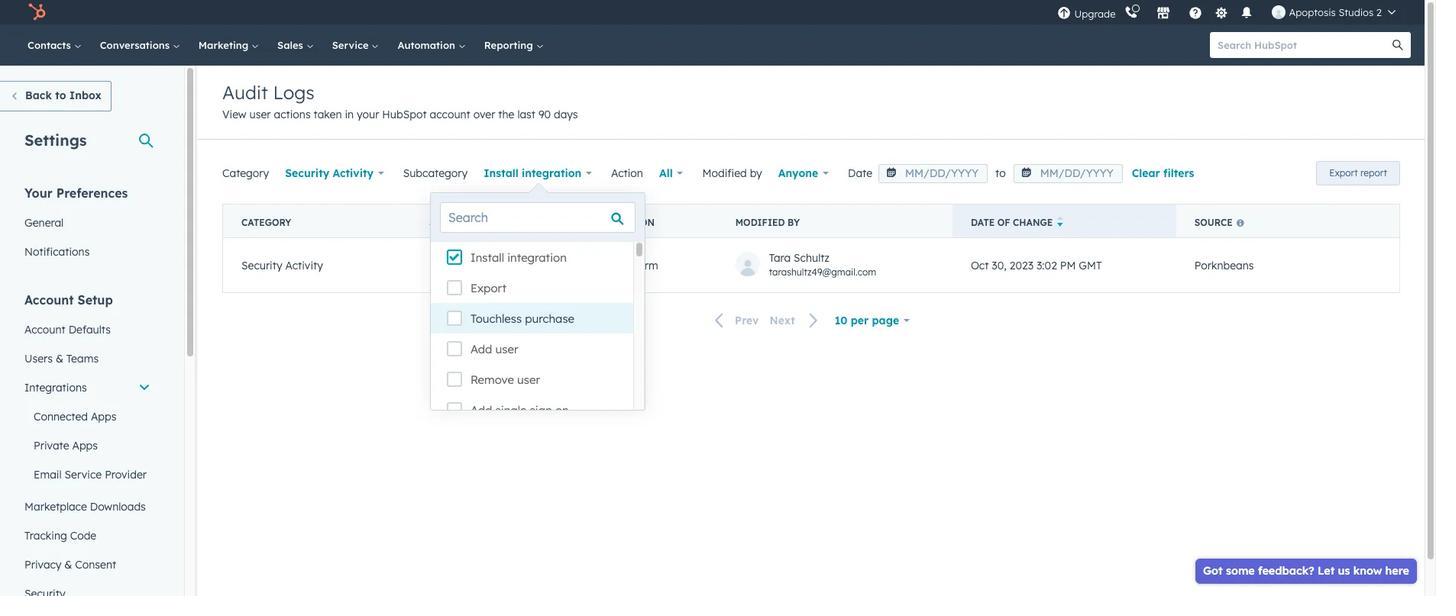 Task type: describe. For each thing, give the bounding box(es) containing it.
your preferences
[[24, 186, 128, 201]]

anyone
[[778, 167, 818, 180]]

over
[[473, 108, 495, 121]]

help button
[[1183, 0, 1209, 24]]

export for export report
[[1329, 167, 1358, 179]]

1 vertical spatial to
[[995, 167, 1006, 180]]

2
[[1376, 6, 1382, 18]]

export report
[[1329, 167, 1387, 179]]

private
[[34, 439, 69, 453]]

export report button
[[1316, 161, 1400, 186]]

1 mm/dd/yyyy text field from the left
[[879, 164, 988, 183]]

email
[[34, 468, 62, 482]]

descending sort. press to sort ascending. image
[[1057, 216, 1063, 227]]

settings image
[[1215, 6, 1228, 20]]

& for users
[[56, 352, 63, 366]]

add single sign on
[[471, 403, 569, 418]]

marketplace
[[24, 500, 87, 514]]

filters
[[1163, 167, 1194, 180]]

all
[[659, 167, 673, 180]]

your preferences element
[[15, 185, 160, 267]]

source
[[1194, 217, 1233, 228]]

marketplaces button
[[1148, 0, 1180, 24]]

30,
[[992, 259, 1007, 272]]

service link
[[323, 24, 388, 66]]

actions
[[274, 108, 311, 121]]

reporting
[[484, 39, 536, 51]]

code
[[70, 529, 96, 543]]

Search search field
[[440, 202, 636, 233]]

marketing link
[[189, 24, 268, 66]]

apoptosis studios 2
[[1289, 6, 1382, 18]]

date of change
[[971, 217, 1053, 228]]

account for account defaults
[[24, 323, 66, 337]]

reporting link
[[475, 24, 553, 66]]

service inside the "email service provider" link
[[65, 468, 102, 482]]

of
[[997, 217, 1010, 228]]

general
[[24, 216, 64, 230]]

sales
[[277, 39, 306, 51]]

private apps
[[34, 439, 98, 453]]

apoptosis
[[1289, 6, 1336, 18]]

purchase
[[525, 312, 574, 326]]

list box containing install integration
[[431, 242, 645, 425]]

date for date of change
[[971, 217, 995, 228]]

oct
[[971, 259, 989, 272]]

service inside service link
[[332, 39, 372, 51]]

hubspot link
[[18, 3, 57, 21]]

0 vertical spatial modified by
[[702, 167, 762, 180]]

tracking code
[[24, 529, 96, 543]]

the
[[498, 108, 514, 121]]

back to inbox link
[[0, 81, 111, 112]]

audit
[[222, 81, 268, 104]]

marketplace downloads
[[24, 500, 146, 514]]

activity inside security activity popup button
[[333, 167, 373, 180]]

& for privacy
[[64, 558, 72, 572]]

tracking
[[24, 529, 67, 543]]

marketplace downloads link
[[15, 493, 160, 522]]

tracking code link
[[15, 522, 160, 551]]

privacy
[[24, 558, 61, 572]]

all button
[[649, 158, 693, 189]]

downloads
[[90, 500, 146, 514]]

notifications
[[24, 245, 90, 259]]

security activity button
[[275, 158, 394, 189]]

in
[[345, 108, 354, 121]]

settings link
[[1212, 4, 1231, 20]]

export for export
[[471, 281, 506, 296]]

tara schultz image
[[1272, 5, 1286, 19]]

single
[[495, 403, 527, 418]]

2023
[[1010, 259, 1034, 272]]

apps for private apps
[[72, 439, 98, 453]]

connected
[[34, 410, 88, 424]]

integration inside popup button
[[522, 167, 582, 180]]

provider
[[105, 468, 147, 482]]

on
[[555, 403, 569, 418]]

change
[[1013, 217, 1053, 228]]

clear
[[1132, 167, 1160, 180]]

0 vertical spatial modified
[[702, 167, 747, 180]]

1 vertical spatial modified
[[735, 217, 785, 228]]

days
[[554, 108, 578, 121]]

defaults
[[69, 323, 111, 337]]

install integration inside popup button
[[484, 167, 582, 180]]

audit logs view user actions taken in your hubspot account over the last 90 days
[[222, 81, 578, 121]]

automation
[[398, 39, 458, 51]]

users
[[24, 352, 53, 366]]

automation link
[[388, 24, 475, 66]]

prev button
[[706, 311, 764, 331]]

users & teams link
[[15, 345, 160, 374]]

0 vertical spatial action
[[611, 167, 643, 180]]

hubspot image
[[27, 3, 46, 21]]

notifications image
[[1240, 7, 1254, 21]]

contacts link
[[18, 24, 91, 66]]

remove user
[[471, 373, 540, 387]]

prev
[[735, 314, 759, 328]]

report
[[1361, 167, 1387, 179]]

90
[[538, 108, 551, 121]]

email service provider link
[[15, 461, 160, 490]]

0 horizontal spatial activity
[[285, 259, 323, 272]]

add for add single sign on
[[471, 403, 492, 418]]

0 vertical spatial by
[[750, 167, 762, 180]]

marketplaces image
[[1157, 7, 1171, 21]]

calling icon button
[[1119, 2, 1145, 22]]

Search HubSpot search field
[[1210, 32, 1397, 58]]

user for remove
[[517, 373, 540, 387]]

clear filters button
[[1132, 164, 1194, 183]]

2 mm/dd/yyyy text field from the left
[[1013, 164, 1123, 183]]

schultz
[[794, 251, 830, 265]]

connected apps link
[[15, 403, 160, 432]]

page
[[872, 314, 899, 328]]

category for security activity
[[241, 217, 291, 228]]



Task type: vqa. For each thing, say whether or not it's contained in the screenshot.
progress bar in the left top of the page
no



Task type: locate. For each thing, give the bounding box(es) containing it.
0 vertical spatial activity
[[333, 167, 373, 180]]

calling icon image
[[1125, 6, 1139, 20]]

security
[[285, 167, 329, 180], [241, 259, 282, 272]]

account for account setup
[[24, 293, 74, 308]]

export
[[1329, 167, 1358, 179], [471, 281, 506, 296]]

0 vertical spatial category
[[222, 167, 269, 180]]

to up "of"
[[995, 167, 1006, 180]]

1 vertical spatial modified by
[[735, 217, 800, 228]]

& right privacy
[[64, 558, 72, 572]]

general link
[[15, 209, 160, 238]]

teams
[[66, 352, 99, 366]]

user right view at the top left of page
[[249, 108, 271, 121]]

3:02
[[1037, 259, 1057, 272]]

date inside date of change "button"
[[971, 217, 995, 228]]

action up perform
[[618, 217, 655, 228]]

next button
[[764, 311, 828, 331]]

user up remove user
[[495, 342, 518, 357]]

notifications button
[[1234, 0, 1260, 24]]

0 vertical spatial add
[[471, 342, 492, 357]]

security activity inside popup button
[[285, 167, 373, 180]]

integrations button
[[15, 374, 160, 403]]

next
[[770, 314, 795, 328]]

10
[[835, 314, 847, 328]]

0 vertical spatial export
[[1329, 167, 1358, 179]]

install integration up search search field
[[484, 167, 582, 180]]

action
[[611, 167, 643, 180], [618, 217, 655, 228]]

1 vertical spatial activity
[[285, 259, 323, 272]]

1 account from the top
[[24, 293, 74, 308]]

privacy & consent
[[24, 558, 116, 572]]

integration inside list box
[[507, 251, 567, 265]]

apps down connected apps link
[[72, 439, 98, 453]]

1 horizontal spatial export
[[1329, 167, 1358, 179]]

date of change button
[[952, 204, 1176, 238]]

1 vertical spatial security activity
[[241, 259, 323, 272]]

0 horizontal spatial date
[[848, 167, 872, 180]]

export left report
[[1329, 167, 1358, 179]]

by up tara
[[788, 217, 800, 228]]

0 vertical spatial security
[[285, 167, 329, 180]]

1 horizontal spatial to
[[995, 167, 1006, 180]]

help image
[[1189, 7, 1203, 21]]

1 vertical spatial action
[[618, 217, 655, 228]]

account up users
[[24, 323, 66, 337]]

apps down integrations button
[[91, 410, 116, 424]]

menu containing apoptosis studios 2
[[1056, 0, 1406, 24]]

0 vertical spatial account
[[24, 293, 74, 308]]

conversations
[[100, 39, 172, 51]]

0 horizontal spatial to
[[55, 89, 66, 102]]

conversations link
[[91, 24, 189, 66]]

activity
[[333, 167, 373, 180], [285, 259, 323, 272]]

pagination navigation
[[706, 311, 828, 331]]

add left single
[[471, 403, 492, 418]]

service right sales "link"
[[332, 39, 372, 51]]

privacy & consent link
[[15, 551, 160, 580]]

1 horizontal spatial security
[[285, 167, 329, 180]]

account defaults
[[24, 323, 111, 337]]

modified by
[[702, 167, 762, 180], [735, 217, 800, 228]]

security inside popup button
[[285, 167, 329, 180]]

modified up tara
[[735, 217, 785, 228]]

2 add from the top
[[471, 403, 492, 418]]

1 vertical spatial date
[[971, 217, 995, 228]]

1 vertical spatial apps
[[72, 439, 98, 453]]

0 horizontal spatial security
[[241, 259, 282, 272]]

tarashultz49@gmail.com
[[769, 267, 876, 278]]

to
[[55, 89, 66, 102], [995, 167, 1006, 180]]

integration up search search field
[[522, 167, 582, 180]]

upgrade
[[1074, 7, 1116, 19]]

1 horizontal spatial date
[[971, 217, 995, 228]]

0 vertical spatial apps
[[91, 410, 116, 424]]

studios
[[1339, 6, 1374, 18]]

date right the 'anyone' popup button
[[848, 167, 872, 180]]

0 vertical spatial service
[[332, 39, 372, 51]]

hubspot
[[382, 108, 427, 121]]

search image
[[1393, 40, 1403, 50]]

contacts
[[27, 39, 74, 51]]

security activity
[[285, 167, 373, 180], [241, 259, 323, 272]]

user up add single sign on on the left bottom of the page
[[517, 373, 540, 387]]

install inside install integration popup button
[[484, 167, 519, 180]]

category
[[222, 167, 269, 180], [241, 217, 291, 228]]

0 horizontal spatial service
[[65, 468, 102, 482]]

upgrade image
[[1058, 6, 1071, 20]]

1 vertical spatial by
[[788, 217, 800, 228]]

0 vertical spatial &
[[56, 352, 63, 366]]

category for subcategory
[[222, 167, 269, 180]]

0 vertical spatial security activity
[[285, 167, 373, 180]]

1 vertical spatial subcategory
[[429, 217, 498, 228]]

list box
[[431, 242, 645, 425]]

modified by right all popup button
[[702, 167, 762, 180]]

1 vertical spatial security
[[241, 259, 282, 272]]

integration up touchless
[[464, 259, 519, 272]]

1 vertical spatial account
[[24, 323, 66, 337]]

0 horizontal spatial by
[[750, 167, 762, 180]]

1 horizontal spatial service
[[332, 39, 372, 51]]

taken
[[314, 108, 342, 121]]

1 vertical spatial &
[[64, 558, 72, 572]]

0 vertical spatial date
[[848, 167, 872, 180]]

oct 30, 2023 3:02 pm gmt
[[971, 259, 1102, 272]]

service down the private apps link
[[65, 468, 102, 482]]

install integration down search search field
[[471, 251, 567, 265]]

1 vertical spatial service
[[65, 468, 102, 482]]

gmt
[[1079, 259, 1102, 272]]

add for add user
[[471, 342, 492, 357]]

modified by up tara
[[735, 217, 800, 228]]

add up remove
[[471, 342, 492, 357]]

action left the all
[[611, 167, 643, 180]]

per
[[851, 314, 869, 328]]

0 vertical spatial subcategory
[[403, 167, 468, 180]]

install inside list box
[[471, 251, 504, 265]]

account up account defaults
[[24, 293, 74, 308]]

0 horizontal spatial export
[[471, 281, 506, 296]]

1 vertical spatial add
[[471, 403, 492, 418]]

install integration up touchless
[[429, 259, 519, 272]]

consent
[[75, 558, 116, 572]]

modified right all popup button
[[702, 167, 747, 180]]

install integration inside list box
[[471, 251, 567, 265]]

logs
[[273, 81, 314, 104]]

by left anyone
[[750, 167, 762, 180]]

descending sort. press to sort ascending. element
[[1057, 216, 1063, 229]]

account setup element
[[15, 292, 160, 597]]

account
[[430, 108, 470, 121]]

menu
[[1056, 0, 1406, 24]]

preferences
[[56, 186, 128, 201]]

1 horizontal spatial by
[[788, 217, 800, 228]]

remove
[[471, 373, 514, 387]]

users & teams
[[24, 352, 99, 366]]

integration down search search field
[[507, 251, 567, 265]]

view
[[222, 108, 246, 121]]

tara schultz tarashultz49@gmail.com
[[769, 251, 876, 278]]

1 horizontal spatial activity
[[333, 167, 373, 180]]

apps for connected apps
[[91, 410, 116, 424]]

1 vertical spatial user
[[495, 342, 518, 357]]

& right users
[[56, 352, 63, 366]]

clear filters
[[1132, 167, 1194, 180]]

1 add from the top
[[471, 342, 492, 357]]

integration
[[522, 167, 582, 180], [507, 251, 567, 265], [464, 259, 519, 272]]

apoptosis studios 2 button
[[1263, 0, 1405, 24]]

1 horizontal spatial mm/dd/yyyy text field
[[1013, 164, 1123, 183]]

export up touchless
[[471, 281, 506, 296]]

MM/DD/YYYY text field
[[879, 164, 988, 183], [1013, 164, 1123, 183]]

0 vertical spatial user
[[249, 108, 271, 121]]

export inside button
[[1329, 167, 1358, 179]]

date for date
[[848, 167, 872, 180]]

user inside audit logs view user actions taken in your hubspot account over the last 90 days
[[249, 108, 271, 121]]

touchless purchase
[[471, 312, 574, 326]]

1 horizontal spatial &
[[64, 558, 72, 572]]

1 vertical spatial export
[[471, 281, 506, 296]]

date left "of"
[[971, 217, 995, 228]]

modified
[[702, 167, 747, 180], [735, 217, 785, 228]]

account defaults link
[[15, 315, 160, 345]]

0 horizontal spatial mm/dd/yyyy text field
[[879, 164, 988, 183]]

service
[[332, 39, 372, 51], [65, 468, 102, 482]]

0 horizontal spatial &
[[56, 352, 63, 366]]

10 per page button
[[828, 306, 917, 336]]

connected apps
[[34, 410, 116, 424]]

2 vertical spatial user
[[517, 373, 540, 387]]

back
[[25, 89, 52, 102]]

export inside list box
[[471, 281, 506, 296]]

back to inbox
[[25, 89, 102, 102]]

sales link
[[268, 24, 323, 66]]

2 account from the top
[[24, 323, 66, 337]]

1 vertical spatial category
[[241, 217, 291, 228]]

tara
[[769, 251, 791, 265]]

10 per page
[[835, 314, 899, 328]]

private apps link
[[15, 432, 160, 461]]

settings
[[24, 131, 87, 150]]

inbox
[[69, 89, 102, 102]]

user for add
[[495, 342, 518, 357]]

to right back
[[55, 89, 66, 102]]

0 vertical spatial to
[[55, 89, 66, 102]]

notifications link
[[15, 238, 160, 267]]



